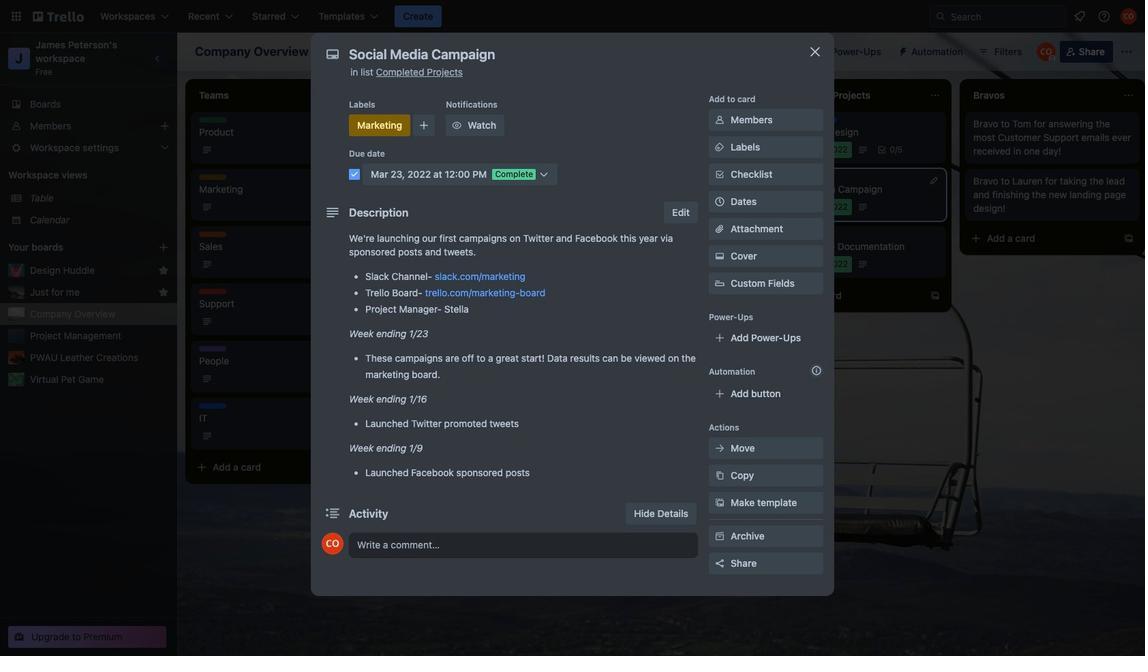 Task type: describe. For each thing, give the bounding box(es) containing it.
color: purple, title: "people" element
[[199, 346, 226, 352]]

0 vertical spatial color: red, title: "support" element
[[780, 232, 807, 237]]

1 starred icon image from the top
[[158, 265, 169, 276]]

christina overa (christinaovera) image
[[1121, 8, 1137, 25]]

search image
[[935, 11, 946, 22]]

close dialog image
[[807, 44, 824, 60]]

add board image
[[158, 242, 169, 253]]

5 sm image from the top
[[713, 530, 727, 543]]

0 horizontal spatial create from template… image
[[736, 290, 747, 301]]

1 vertical spatial color: green, title: "product" element
[[393, 259, 420, 265]]

show menu image
[[1120, 45, 1134, 59]]

1 vertical spatial create from template… image
[[349, 462, 360, 473]]

open information menu image
[[1098, 10, 1111, 23]]

1 sm image from the top
[[713, 113, 727, 127]]

Write a comment text field
[[349, 533, 698, 558]]

primary element
[[0, 0, 1146, 33]]

1 vertical spatial christina overa (christinaovera) image
[[322, 533, 344, 555]]

Mark due date as complete checkbox
[[349, 169, 360, 180]]

2 starred icon image from the top
[[158, 287, 169, 298]]

1 horizontal spatial color: blue, title: "it" element
[[810, 117, 837, 123]]

2 vertical spatial sm image
[[713, 442, 727, 455]]



Task type: vqa. For each thing, say whether or not it's contained in the screenshot.
the Back to home image
no



Task type: locate. For each thing, give the bounding box(es) containing it.
1 horizontal spatial create from template… image
[[930, 290, 941, 301]]

1 horizontal spatial color: red, title: "support" element
[[780, 232, 807, 237]]

Search field
[[946, 7, 1066, 26]]

1 vertical spatial color: blue, title: "it" element
[[199, 404, 226, 409]]

christina overa (christinaovera) image
[[1037, 42, 1056, 61], [322, 533, 344, 555]]

color: red, title: "support" element
[[780, 232, 807, 237], [199, 289, 226, 295]]

1 vertical spatial create from template… image
[[736, 290, 747, 301]]

3 sm image from the top
[[713, 469, 727, 483]]

create from template… image
[[930, 290, 941, 301], [349, 462, 360, 473]]

0 vertical spatial sm image
[[450, 119, 464, 132]]

edit card image
[[929, 175, 940, 186]]

sm image
[[713, 113, 727, 127], [713, 140, 727, 154], [713, 469, 727, 483], [713, 496, 727, 510], [713, 530, 727, 543]]

0 vertical spatial christina overa (christinaovera) image
[[1037, 42, 1056, 61]]

color: orange, title: "sales" element
[[199, 232, 226, 237]]

star or unstar board image
[[324, 46, 335, 57]]

1 vertical spatial color: red, title: "support" element
[[199, 289, 226, 295]]

color: green, title: "product" element
[[199, 117, 226, 123], [393, 259, 420, 265]]

2 sm image from the top
[[713, 140, 727, 154]]

0 horizontal spatial color: blue, title: "it" element
[[199, 404, 226, 409]]

create from template… image
[[1124, 233, 1135, 244], [736, 290, 747, 301]]

0 vertical spatial color: green, title: "product" element
[[199, 117, 226, 123]]

sm image
[[450, 119, 464, 132], [713, 250, 727, 263], [713, 442, 727, 455]]

0 horizontal spatial create from template… image
[[349, 462, 360, 473]]

1 vertical spatial sm image
[[713, 250, 727, 263]]

0 vertical spatial create from template… image
[[930, 290, 941, 301]]

mark due date as complete image
[[349, 169, 360, 180]]

0 vertical spatial create from template… image
[[1124, 233, 1135, 244]]

1 horizontal spatial color: green, title: "product" element
[[393, 259, 420, 265]]

1 horizontal spatial christina overa (christinaovera) image
[[1037, 42, 1056, 61]]

0 horizontal spatial christina overa (christinaovera) image
[[322, 533, 344, 555]]

1 horizontal spatial create from template… image
[[1124, 233, 1135, 244]]

0 horizontal spatial color: green, title: "product" element
[[199, 117, 226, 123]]

None checkbox
[[780, 142, 852, 158], [780, 256, 852, 273], [780, 142, 852, 158], [780, 256, 852, 273]]

color: yellow, title: "marketing" element
[[349, 115, 411, 136], [393, 117, 420, 123], [199, 175, 226, 180], [586, 232, 614, 237]]

0 notifications image
[[1072, 8, 1088, 25]]

color: blue, title: "it" element
[[810, 117, 837, 123], [199, 404, 226, 409]]

1 vertical spatial starred icon image
[[158, 287, 169, 298]]

0 vertical spatial starred icon image
[[158, 265, 169, 276]]

your boards with 6 items element
[[8, 239, 138, 256]]

workspace navigation collapse icon image
[[149, 49, 168, 68]]

0 horizontal spatial color: red, title: "support" element
[[199, 289, 226, 295]]

Board name text field
[[188, 41, 316, 63]]

starred icon image
[[158, 265, 169, 276], [158, 287, 169, 298]]

4 sm image from the top
[[713, 496, 727, 510]]

None checkbox
[[780, 199, 852, 215]]

None text field
[[342, 42, 792, 67]]

0 vertical spatial color: blue, title: "it" element
[[810, 117, 837, 123]]



